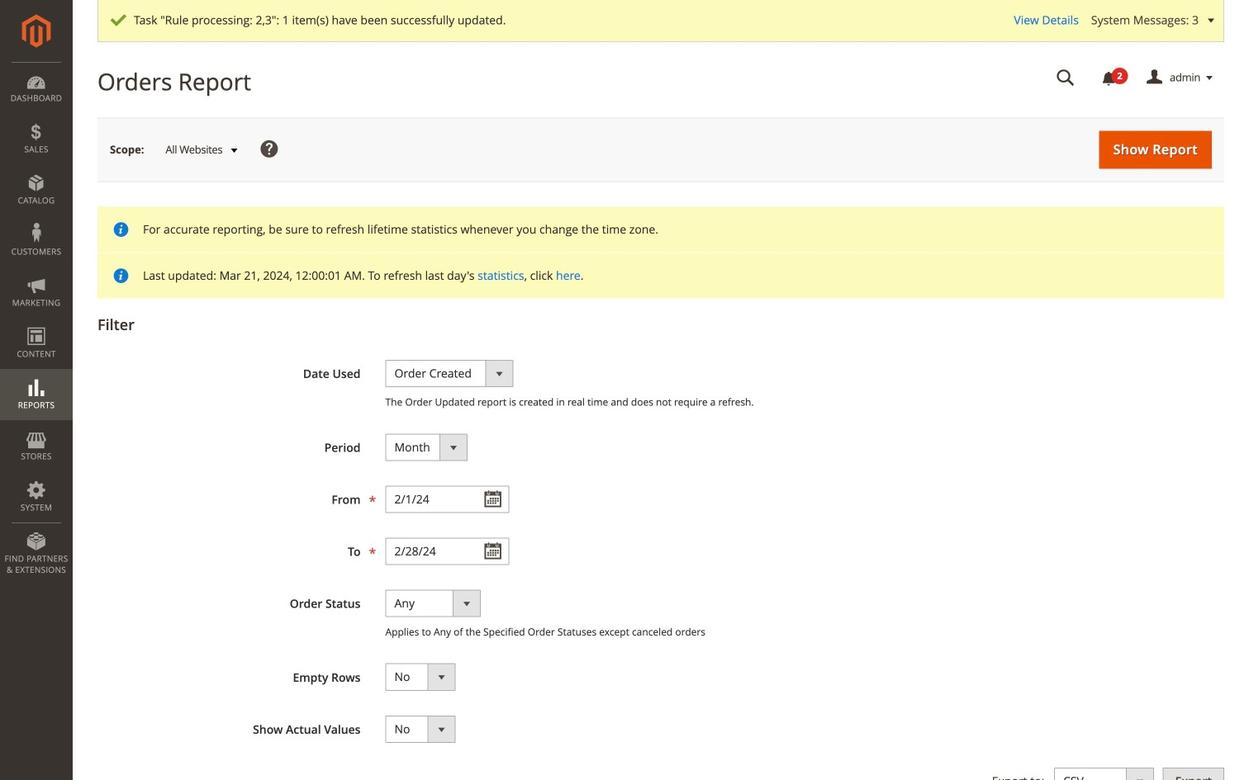 Task type: vqa. For each thing, say whether or not it's contained in the screenshot.
menu bar
yes



Task type: describe. For each thing, give the bounding box(es) containing it.
magento admin panel image
[[22, 14, 51, 48]]



Task type: locate. For each thing, give the bounding box(es) containing it.
None text field
[[385, 486, 509, 513]]

menu bar
[[0, 62, 73, 584]]

None text field
[[1045, 64, 1086, 93], [385, 538, 509, 565], [1045, 64, 1086, 93], [385, 538, 509, 565]]



